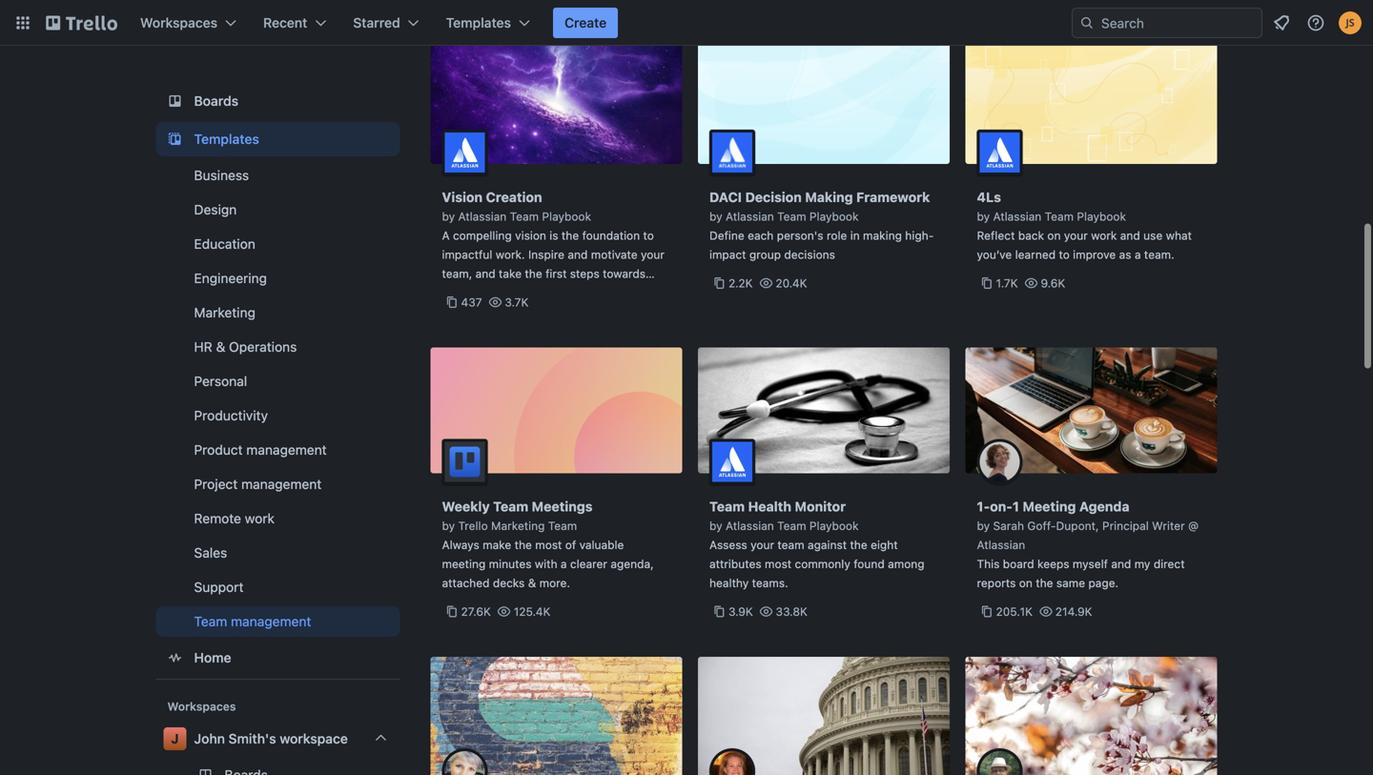 Task type: locate. For each thing, give the bounding box(es) containing it.
project management link
[[156, 469, 400, 500]]

team up the person's
[[778, 210, 807, 223]]

1 vertical spatial to
[[1059, 248, 1070, 261]]

your down take
[[497, 286, 521, 300]]

amy campbell, project manager @ government business results, llc image
[[710, 749, 756, 776]]

recent
[[263, 15, 307, 31]]

1 horizontal spatial trello
[[607, 286, 637, 300]]

workspaces button
[[129, 8, 248, 38]]

management for product management
[[246, 442, 327, 458]]

boards link
[[156, 84, 400, 118]]

1 vertical spatial marketing
[[491, 519, 545, 533]]

remote work link
[[156, 504, 400, 534]]

atlassian team playbook image
[[442, 130, 488, 176], [710, 130, 756, 176], [977, 130, 1023, 176]]

with down first
[[558, 286, 581, 300]]

your inside team health monitor by atlassian team playbook assess your team against the eight attributes most commonly found among healthy teams.
[[751, 539, 775, 552]]

the inside weekly team meetings by trello marketing team always make the most of valuable meeting minutes with a clearer agenda, attached decks & more.
[[515, 539, 532, 552]]

0 horizontal spatial most
[[535, 539, 562, 552]]

0 horizontal spatial to
[[643, 229, 654, 242]]

to right foundation
[[643, 229, 654, 242]]

a down of
[[561, 558, 567, 571]]

0 vertical spatial on
[[1048, 229, 1061, 242]]

by inside team health monitor by atlassian team playbook assess your team against the eight attributes most commonly found among healthy teams.
[[710, 519, 723, 533]]

education
[[194, 236, 255, 252]]

0 vertical spatial trello
[[607, 286, 637, 300]]

work up improve
[[1092, 229, 1118, 242]]

create
[[565, 15, 607, 31]]

playbook inside the 4ls by atlassian team playbook reflect back on your work and use what you've learned to improve as a team.
[[1077, 210, 1127, 223]]

1 horizontal spatial to
[[1059, 248, 1070, 261]]

agenda
[[1080, 499, 1130, 515]]

1
[[1013, 499, 1020, 515]]

1 vertical spatial workspaces
[[167, 700, 236, 714]]

1 vertical spatial management
[[241, 477, 322, 492]]

john smith (johnsmith38824343) image
[[1339, 11, 1362, 34]]

0 vertical spatial with
[[558, 286, 581, 300]]

framework
[[857, 189, 930, 205]]

27.6k
[[461, 605, 491, 619]]

on down board
[[1020, 577, 1033, 590]]

inspire
[[528, 248, 565, 261]]

2 vertical spatial management
[[231, 614, 311, 630]]

and left the my
[[1112, 558, 1132, 571]]

engineering
[[194, 270, 267, 286]]

workspaces inside dropdown button
[[140, 15, 218, 31]]

3.7k
[[505, 296, 529, 309]]

125.4k
[[514, 605, 551, 619]]

in
[[851, 229, 860, 242]]

playbook inside team health monitor by atlassian team playbook assess your team against the eight attributes most commonly found among healthy teams.
[[810, 519, 859, 533]]

trello inside vision creation by atlassian team playbook a compelling vision is the foundation to impactful work. inspire and motivate your team, and take the first steps towards achieving your vision with this trello template.
[[607, 286, 637, 300]]

by down 4ls
[[977, 210, 990, 223]]

towards
[[603, 267, 646, 280]]

1 vertical spatial on
[[1020, 577, 1033, 590]]

team.
[[1145, 248, 1175, 261]]

the up minutes
[[515, 539, 532, 552]]

1 horizontal spatial a
[[1135, 248, 1141, 261]]

personal link
[[156, 366, 400, 397]]

on
[[1048, 229, 1061, 242], [1020, 577, 1033, 590]]

marketing inside weekly team meetings by trello marketing team always make the most of valuable meeting minutes with a clearer agenda, attached decks & more.
[[491, 519, 545, 533]]

my
[[1135, 558, 1151, 571]]

on right "back"
[[1048, 229, 1061, 242]]

support link
[[156, 572, 400, 603]]

home
[[194, 650, 231, 666]]

0 horizontal spatial work
[[245, 511, 275, 527]]

0 vertical spatial work
[[1092, 229, 1118, 242]]

agenda,
[[611, 558, 654, 571]]

trello down towards on the top left of the page
[[607, 286, 637, 300]]

most up teams.
[[765, 558, 792, 571]]

atlassian down sarah
[[977, 539, 1026, 552]]

playbook up against
[[810, 519, 859, 533]]

1 vertical spatial a
[[561, 558, 567, 571]]

the down keeps
[[1036, 577, 1054, 590]]

team management
[[194, 614, 311, 630]]

the
[[562, 229, 579, 242], [525, 267, 543, 280], [515, 539, 532, 552], [850, 539, 868, 552], [1036, 577, 1054, 590]]

9.6k
[[1041, 277, 1066, 290]]

1 horizontal spatial on
[[1048, 229, 1061, 242]]

and inside 1-on-1 meeting agenda by sarah goff-dupont, principal writer @ atlassian this board keeps myself and my direct reports on the same page.
[[1112, 558, 1132, 571]]

management down product management link
[[241, 477, 322, 492]]

0 horizontal spatial &
[[216, 339, 225, 355]]

john
[[194, 731, 225, 747]]

&
[[216, 339, 225, 355], [528, 577, 536, 590]]

playbook inside vision creation by atlassian team playbook a compelling vision is the foundation to impactful work. inspire and motivate your team, and take the first steps towards achieving your vision with this trello template.
[[542, 210, 592, 223]]

2 horizontal spatial atlassian team playbook image
[[977, 130, 1023, 176]]

your inside the 4ls by atlassian team playbook reflect back on your work and use what you've learned to improve as a team.
[[1065, 229, 1088, 242]]

team inside vision creation by atlassian team playbook a compelling vision is the foundation to impactful work. inspire and motivate your team, and take the first steps towards achieving your vision with this trello template.
[[510, 210, 539, 223]]

engineering link
[[156, 263, 400, 294]]

vision
[[515, 229, 547, 242], [524, 286, 555, 300]]

compelling
[[453, 229, 512, 242]]

weekly team meetings by trello marketing team always make the most of valuable meeting minutes with a clearer agenda, attached decks & more.
[[442, 499, 654, 590]]

by inside the 4ls by atlassian team playbook reflect back on your work and use what you've learned to improve as a team.
[[977, 210, 990, 223]]

monitor
[[795, 499, 846, 515]]

templates link
[[156, 122, 400, 156]]

by inside 1-on-1 meeting agenda by sarah goff-dupont, principal writer @ atlassian this board keeps myself and my direct reports on the same page.
[[977, 519, 990, 533]]

create button
[[553, 8, 618, 38]]

the inside team health monitor by atlassian team playbook assess your team against the eight attributes most commonly found among healthy teams.
[[850, 539, 868, 552]]

first
[[546, 267, 567, 280]]

back to home image
[[46, 8, 117, 38]]

group
[[750, 248, 781, 261]]

marketing down engineering at top left
[[194, 305, 256, 321]]

vision left is
[[515, 229, 547, 242]]

making
[[863, 229, 902, 242]]

sarah goff-dupont, principal writer @ atlassian image
[[977, 439, 1023, 485]]

primary element
[[0, 0, 1374, 46]]

teams.
[[752, 577, 789, 590]]

by down daci
[[710, 210, 723, 223]]

playbook up improve
[[1077, 210, 1127, 223]]

0 vertical spatial most
[[535, 539, 562, 552]]

management
[[246, 442, 327, 458], [241, 477, 322, 492], [231, 614, 311, 630]]

trello marketing team image
[[442, 439, 488, 485]]

atlassian up "back"
[[994, 210, 1042, 223]]

workspaces
[[140, 15, 218, 31], [167, 700, 236, 714]]

a inside weekly team meetings by trello marketing team always make the most of valuable meeting minutes with a clearer agenda, attached decks & more.
[[561, 558, 567, 571]]

atlassian inside 1-on-1 meeting agenda by sarah goff-dupont, principal writer @ atlassian this board keeps myself and my direct reports on the same page.
[[977, 539, 1026, 552]]

1 horizontal spatial most
[[765, 558, 792, 571]]

4ls by atlassian team playbook reflect back on your work and use what you've learned to improve as a team.
[[977, 189, 1193, 261]]

1 horizontal spatial marketing
[[491, 519, 545, 533]]

by
[[442, 210, 455, 223], [710, 210, 723, 223], [977, 210, 990, 223], [442, 519, 455, 533], [710, 519, 723, 533], [977, 519, 990, 533]]

workspaces up board icon
[[140, 15, 218, 31]]

0 vertical spatial to
[[643, 229, 654, 242]]

team up learned
[[1045, 210, 1074, 223]]

starred button
[[342, 8, 431, 38]]

by up a
[[442, 210, 455, 223]]

1 vertical spatial &
[[528, 577, 536, 590]]

playbook up is
[[542, 210, 592, 223]]

by up always
[[442, 519, 455, 533]]

a
[[442, 229, 450, 242]]

your left team
[[751, 539, 775, 552]]

1 horizontal spatial with
[[558, 286, 581, 300]]

support
[[194, 580, 244, 595]]

make
[[483, 539, 512, 552]]

product management
[[194, 442, 327, 458]]

most
[[535, 539, 562, 552], [765, 558, 792, 571]]

team down 'support'
[[194, 614, 227, 630]]

define
[[710, 229, 745, 242]]

management down support link
[[231, 614, 311, 630]]

2.2k
[[729, 277, 753, 290]]

0 vertical spatial &
[[216, 339, 225, 355]]

found
[[854, 558, 885, 571]]

atlassian team playbook image up daci
[[710, 130, 756, 176]]

& right hr
[[216, 339, 225, 355]]

0 horizontal spatial a
[[561, 558, 567, 571]]

marketing
[[194, 305, 256, 321], [491, 519, 545, 533]]

0 horizontal spatial trello
[[458, 519, 488, 533]]

the left first
[[525, 267, 543, 280]]

work down project management
[[245, 511, 275, 527]]

by up assess on the right bottom of the page
[[710, 519, 723, 533]]

reflect
[[977, 229, 1015, 242]]

reports
[[977, 577, 1016, 590]]

atlassian team playbook image up vision
[[442, 130, 488, 176]]

0 vertical spatial workspaces
[[140, 15, 218, 31]]

always
[[442, 539, 480, 552]]

playbook up role
[[810, 210, 859, 223]]

minutes
[[489, 558, 532, 571]]

weekly
[[442, 499, 490, 515]]

vision
[[442, 189, 483, 205]]

0 horizontal spatial atlassian team playbook image
[[442, 130, 488, 176]]

templates up business
[[194, 131, 259, 147]]

more.
[[540, 577, 570, 590]]

the inside 1-on-1 meeting agenda by sarah goff-dupont, principal writer @ atlassian this board keeps myself and my direct reports on the same page.
[[1036, 577, 1054, 590]]

this
[[977, 558, 1000, 571]]

0 horizontal spatial with
[[535, 558, 558, 571]]

0 vertical spatial management
[[246, 442, 327, 458]]

0 horizontal spatial marketing
[[194, 305, 256, 321]]

1 horizontal spatial templates
[[446, 15, 511, 31]]

1 horizontal spatial &
[[528, 577, 536, 590]]

hr & operations link
[[156, 332, 400, 363]]

atlassian down health
[[726, 519, 774, 533]]

most inside team health monitor by atlassian team playbook assess your team against the eight attributes most commonly found among healthy teams.
[[765, 558, 792, 571]]

atlassian up each
[[726, 210, 774, 223]]

and left take
[[476, 267, 496, 280]]

2 atlassian team playbook image from the left
[[710, 130, 756, 176]]

by down 1-
[[977, 519, 990, 533]]

to
[[643, 229, 654, 242], [1059, 248, 1070, 261]]

recent button
[[252, 8, 338, 38]]

eight
[[871, 539, 898, 552]]

education link
[[156, 229, 400, 259]]

trello inside weekly team meetings by trello marketing team always make the most of valuable meeting minutes with a clearer agenda, attached decks & more.
[[458, 519, 488, 533]]

valuable
[[580, 539, 624, 552]]

sales
[[194, 545, 227, 561]]

workspaces up john
[[167, 700, 236, 714]]

1 vertical spatial trello
[[458, 519, 488, 533]]

0 notifications image
[[1271, 11, 1294, 34]]

templates button
[[435, 8, 542, 38]]

atlassian up compelling
[[458, 210, 507, 223]]

team down creation
[[510, 210, 539, 223]]

management down 'productivity' 'link'
[[246, 442, 327, 458]]

productivity
[[194, 408, 268, 424]]

1 horizontal spatial work
[[1092, 229, 1118, 242]]

marketing up make
[[491, 519, 545, 533]]

vision down first
[[524, 286, 555, 300]]

atlassian team playbook image up 4ls
[[977, 130, 1023, 176]]

1 vertical spatial most
[[765, 558, 792, 571]]

meeting
[[1023, 499, 1077, 515]]

and up steps
[[568, 248, 588, 261]]

with up more.
[[535, 558, 558, 571]]

keeps
[[1038, 558, 1070, 571]]

1 horizontal spatial atlassian team playbook image
[[710, 130, 756, 176]]

hr & operations
[[194, 339, 297, 355]]

& left more.
[[528, 577, 536, 590]]

0 vertical spatial marketing
[[194, 305, 256, 321]]

trello down weekly
[[458, 519, 488, 533]]

most left of
[[535, 539, 562, 552]]

to right learned
[[1059, 248, 1070, 261]]

project management
[[194, 477, 322, 492]]

3 atlassian team playbook image from the left
[[977, 130, 1023, 176]]

1 atlassian team playbook image from the left
[[442, 130, 488, 176]]

impactful
[[442, 248, 493, 261]]

0 horizontal spatial templates
[[194, 131, 259, 147]]

0 horizontal spatial on
[[1020, 577, 1033, 590]]

team,
[[442, 267, 472, 280]]

operations
[[229, 339, 297, 355]]

0 vertical spatial a
[[1135, 248, 1141, 261]]

personal
[[194, 373, 247, 389]]

templates right starred popup button
[[446, 15, 511, 31]]

the up found
[[850, 539, 868, 552]]

and up as
[[1121, 229, 1141, 242]]

0 vertical spatial templates
[[446, 15, 511, 31]]

by inside daci decision making framework by atlassian team playbook define each person's role in making high- impact group decisions
[[710, 210, 723, 223]]

a right as
[[1135, 248, 1141, 261]]

1 vertical spatial with
[[535, 558, 558, 571]]

on inside 1-on-1 meeting agenda by sarah goff-dupont, principal writer @ atlassian this board keeps myself and my direct reports on the same page.
[[1020, 577, 1033, 590]]

your up improve
[[1065, 229, 1088, 242]]



Task type: describe. For each thing, give the bounding box(es) containing it.
atlassian team playbook image for 4ls
[[977, 130, 1023, 176]]

hr
[[194, 339, 212, 355]]

0 vertical spatial vision
[[515, 229, 547, 242]]

product
[[194, 442, 243, 458]]

workspace
[[280, 731, 348, 747]]

your up towards on the top left of the page
[[641, 248, 665, 261]]

1 vertical spatial templates
[[194, 131, 259, 147]]

atlassian team playbook image for daci
[[710, 130, 756, 176]]

role
[[827, 229, 847, 242]]

daci
[[710, 189, 742, 205]]

1-
[[977, 499, 990, 515]]

meeting
[[442, 558, 486, 571]]

high-
[[906, 229, 934, 242]]

@
[[1189, 519, 1199, 533]]

this
[[584, 286, 604, 300]]

creation
[[486, 189, 542, 205]]

team inside the 4ls by atlassian team playbook reflect back on your work and use what you've learned to improve as a team.
[[1045, 210, 1074, 223]]

of
[[565, 539, 576, 552]]

work inside the 4ls by atlassian team playbook reflect back on your work and use what you've learned to improve as a team.
[[1092, 229, 1118, 242]]

boards
[[194, 93, 239, 109]]

playbook inside daci decision making framework by atlassian team playbook define each person's role in making high- impact group decisions
[[810, 210, 859, 223]]

healthy
[[710, 577, 749, 590]]

open information menu image
[[1307, 13, 1326, 32]]

to inside the 4ls by atlassian team playbook reflect back on your work and use what you've learned to improve as a team.
[[1059, 248, 1070, 261]]

by inside weekly team meetings by trello marketing team always make the most of valuable meeting minutes with a clearer agenda, attached decks & more.
[[442, 519, 455, 533]]

product management link
[[156, 435, 400, 466]]

team management link
[[156, 607, 400, 637]]

improve
[[1073, 248, 1116, 261]]

writer
[[1153, 519, 1185, 533]]

attributes
[[710, 558, 762, 571]]

back
[[1019, 229, 1045, 242]]

remote
[[194, 511, 241, 527]]

work.
[[496, 248, 525, 261]]

meetings
[[532, 499, 593, 515]]

smith's
[[229, 731, 276, 747]]

decks
[[493, 577, 525, 590]]

the right is
[[562, 229, 579, 242]]

by inside vision creation by atlassian team playbook a compelling vision is the foundation to impactful work. inspire and motivate your team, and take the first steps towards achieving your vision with this trello template.
[[442, 210, 455, 223]]

evgeniy stepchenko, team lead @ setronica image
[[977, 749, 1023, 776]]

starred
[[353, 15, 400, 31]]

design
[[194, 202, 237, 218]]

template board image
[[164, 128, 187, 151]]

marketing inside "link"
[[194, 305, 256, 321]]

as
[[1120, 248, 1132, 261]]

and inside the 4ls by atlassian team playbook reflect back on your work and use what you've learned to improve as a team.
[[1121, 229, 1141, 242]]

management for team management
[[231, 614, 311, 630]]

atlassian inside daci decision making framework by atlassian team playbook define each person's role in making high- impact group decisions
[[726, 210, 774, 223]]

decisions
[[785, 248, 836, 261]]

atlassian inside vision creation by atlassian team playbook a compelling vision is the foundation to impactful work. inspire and motivate your team, and take the first steps towards achieving your vision with this trello template.
[[458, 210, 507, 223]]

dupont,
[[1057, 519, 1100, 533]]

team inside team management link
[[194, 614, 227, 630]]

on inside the 4ls by atlassian team playbook reflect back on your work and use what you've learned to improve as a team.
[[1048, 229, 1061, 242]]

steps
[[570, 267, 600, 280]]

learned
[[1016, 248, 1056, 261]]

person's
[[777, 229, 824, 242]]

search image
[[1080, 15, 1095, 31]]

attached
[[442, 577, 490, 590]]

& inside weekly team meetings by trello marketing team always make the most of valuable meeting minutes with a clearer agenda, attached decks & more.
[[528, 577, 536, 590]]

1.7k
[[996, 277, 1019, 290]]

3.9k
[[729, 605, 753, 619]]

vision creation by atlassian team playbook a compelling vision is the foundation to impactful work. inspire and motivate your team, and take the first steps towards achieving your vision with this trello template.
[[442, 189, 665, 319]]

business link
[[156, 160, 400, 191]]

commonly
[[795, 558, 851, 571]]

atlassian inside team health monitor by atlassian team playbook assess your team against the eight attributes most commonly found among healthy teams.
[[726, 519, 774, 533]]

against
[[808, 539, 847, 552]]

214.9k
[[1056, 605, 1093, 619]]

principal
[[1103, 519, 1149, 533]]

with inside vision creation by atlassian team playbook a compelling vision is the foundation to impactful work. inspire and motivate your team, and take the first steps towards achieving your vision with this trello template.
[[558, 286, 581, 300]]

atlassian team playbook image for vision
[[442, 130, 488, 176]]

1-on-1 meeting agenda by sarah goff-dupont, principal writer @ atlassian this board keeps myself and my direct reports on the same page.
[[977, 499, 1199, 590]]

home image
[[164, 647, 187, 670]]

1 vertical spatial vision
[[524, 286, 555, 300]]

atlassian inside the 4ls by atlassian team playbook reflect back on your work and use what you've learned to improve as a team.
[[994, 210, 1042, 223]]

design link
[[156, 195, 400, 225]]

templates inside "dropdown button"
[[446, 15, 511, 31]]

business
[[194, 167, 249, 183]]

437
[[461, 296, 482, 309]]

team up team
[[778, 519, 807, 533]]

you've
[[977, 248, 1012, 261]]

diane b. image
[[442, 749, 488, 776]]

motivate
[[591, 248, 638, 261]]

board image
[[164, 90, 187, 113]]

same
[[1057, 577, 1086, 590]]

team down meetings
[[548, 519, 577, 533]]

atlassian team playbook image
[[710, 439, 756, 485]]

clearer
[[570, 558, 608, 571]]

20.4k
[[776, 277, 808, 290]]

marketing link
[[156, 298, 400, 328]]

1 vertical spatial work
[[245, 511, 275, 527]]

board
[[1003, 558, 1035, 571]]

management for project management
[[241, 477, 322, 492]]

impact
[[710, 248, 747, 261]]

john smith's workspace
[[194, 731, 348, 747]]

team inside daci decision making framework by atlassian team playbook define each person's role in making high- impact group decisions
[[778, 210, 807, 223]]

Search field
[[1095, 9, 1262, 37]]

team
[[778, 539, 805, 552]]

among
[[888, 558, 925, 571]]

most inside weekly team meetings by trello marketing team always make the most of valuable meeting minutes with a clearer agenda, attached decks & more.
[[535, 539, 562, 552]]

health
[[748, 499, 792, 515]]

a inside the 4ls by atlassian team playbook reflect back on your work and use what you've learned to improve as a team.
[[1135, 248, 1141, 261]]

to inside vision creation by atlassian team playbook a compelling vision is the foundation to impactful work. inspire and motivate your team, and take the first steps towards achieving your vision with this trello template.
[[643, 229, 654, 242]]

achieving
[[442, 286, 494, 300]]

sarah
[[994, 519, 1025, 533]]

making
[[805, 189, 853, 205]]

what
[[1166, 229, 1193, 242]]

205.1k
[[996, 605, 1033, 619]]

with inside weekly team meetings by trello marketing team always make the most of valuable meeting minutes with a clearer agenda, attached decks & more.
[[535, 558, 558, 571]]

team up make
[[493, 499, 529, 515]]

4ls
[[977, 189, 1002, 205]]

myself
[[1073, 558, 1109, 571]]

team up assess on the right bottom of the page
[[710, 499, 745, 515]]

j
[[171, 731, 179, 747]]

daci decision making framework by atlassian team playbook define each person's role in making high- impact group decisions
[[710, 189, 934, 261]]



Task type: vqa. For each thing, say whether or not it's contained in the screenshot.


